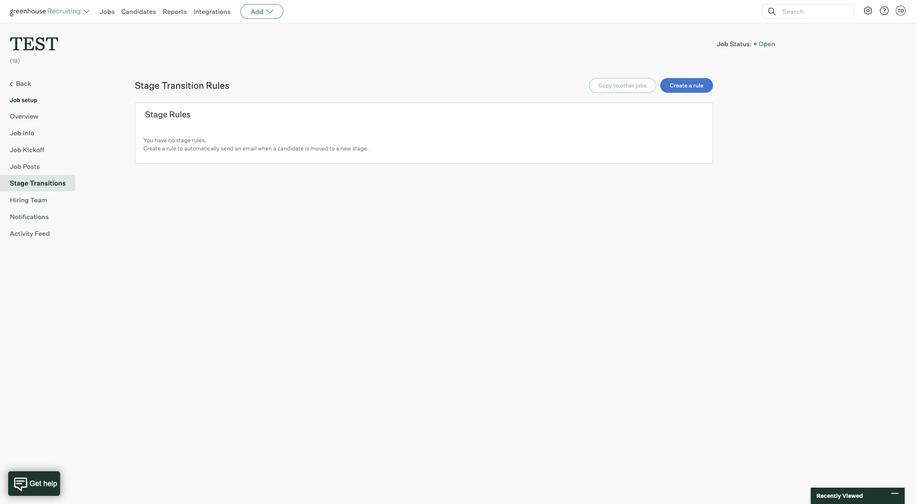 Task type: vqa. For each thing, say whether or not it's contained in the screenshot.
The Application Language
no



Task type: locate. For each thing, give the bounding box(es) containing it.
0 vertical spatial rule
[[694, 82, 704, 89]]

moved
[[311, 145, 328, 152]]

rules up the stage
[[169, 109, 191, 119]]

when
[[258, 145, 272, 152]]

job kickoff link
[[10, 145, 72, 154]]

greenhouse recruiting image
[[10, 7, 83, 16]]

job kickoff
[[10, 145, 44, 154]]

0 vertical spatial create
[[670, 82, 688, 89]]

create a rule link
[[661, 78, 713, 93]]

stage up have
[[145, 109, 168, 119]]

job for job kickoff
[[10, 145, 21, 154]]

0 horizontal spatial create
[[144, 145, 161, 152]]

1 vertical spatial stage
[[145, 109, 168, 119]]

team
[[30, 196, 47, 204]]

to down the stage
[[178, 145, 183, 152]]

job for job info
[[10, 129, 21, 137]]

0 vertical spatial stage
[[135, 80, 160, 91]]

kickoff
[[23, 145, 44, 154]]

feed
[[35, 229, 50, 238]]

recently viewed
[[817, 493, 863, 500]]

job left the info
[[10, 129, 21, 137]]

automatically
[[184, 145, 220, 152]]

test
[[10, 31, 58, 55]]

(19)
[[10, 57, 20, 64]]

td button
[[895, 4, 908, 17]]

setup
[[22, 96, 37, 103]]

job inside job info link
[[10, 129, 21, 137]]

create
[[670, 82, 688, 89], [144, 145, 161, 152]]

stage for stage rules
[[145, 109, 168, 119]]

candidates
[[121, 7, 156, 16]]

0 horizontal spatial to
[[178, 145, 183, 152]]

send
[[221, 145, 234, 152]]

job posts link
[[10, 161, 72, 171]]

job left kickoff
[[10, 145, 21, 154]]

stage left transition
[[135, 80, 160, 91]]

no
[[168, 137, 175, 143]]

stage
[[135, 80, 160, 91], [145, 109, 168, 119], [10, 179, 28, 187]]

td button
[[896, 6, 906, 16]]

hiring team
[[10, 196, 47, 204]]

2 to from the left
[[330, 145, 335, 152]]

open
[[759, 40, 776, 48]]

0 horizontal spatial rule
[[166, 145, 176, 152]]

1 vertical spatial rule
[[166, 145, 176, 152]]

candidate
[[278, 145, 304, 152]]

a
[[689, 82, 692, 89], [162, 145, 165, 152], [273, 145, 276, 152], [336, 145, 339, 152]]

to
[[178, 145, 183, 152], [330, 145, 335, 152]]

stage rules
[[145, 109, 191, 119]]

1 horizontal spatial rule
[[694, 82, 704, 89]]

recently
[[817, 493, 841, 500]]

job
[[717, 40, 729, 48], [10, 96, 20, 103], [10, 129, 21, 137], [10, 145, 21, 154], [10, 162, 21, 170]]

status:
[[730, 40, 752, 48]]

job left the setup
[[10, 96, 20, 103]]

job left posts
[[10, 162, 21, 170]]

rule
[[694, 82, 704, 89], [166, 145, 176, 152]]

configure image
[[864, 6, 873, 16]]

rules right transition
[[206, 80, 230, 91]]

job status:
[[717, 40, 752, 48]]

1 horizontal spatial rules
[[206, 80, 230, 91]]

rule inside you have no stage rules. create a rule to automatically send an email when a candidate is moved to a new stage.
[[166, 145, 176, 152]]

test link
[[10, 23, 58, 57]]

overview
[[10, 112, 38, 120]]

job for job status:
[[717, 40, 729, 48]]

to right moved
[[330, 145, 335, 152]]

rules
[[206, 80, 230, 91], [169, 109, 191, 119]]

notifications link
[[10, 212, 72, 222]]

stage up hiring
[[10, 179, 28, 187]]

job posts
[[10, 162, 40, 170]]

viewed
[[843, 493, 863, 500]]

job inside job kickoff link
[[10, 145, 21, 154]]

new
[[341, 145, 351, 152]]

info
[[23, 129, 34, 137]]

2 vertical spatial stage
[[10, 179, 28, 187]]

stage.
[[353, 145, 369, 152]]

1 vertical spatial rules
[[169, 109, 191, 119]]

job for job setup
[[10, 96, 20, 103]]

job left status:
[[717, 40, 729, 48]]

stage transition rules
[[135, 80, 230, 91]]

1 horizontal spatial to
[[330, 145, 335, 152]]

notifications
[[10, 213, 49, 221]]

1 vertical spatial create
[[144, 145, 161, 152]]

add button
[[241, 4, 284, 19]]

activity feed
[[10, 229, 50, 238]]



Task type: describe. For each thing, give the bounding box(es) containing it.
you
[[144, 137, 153, 143]]

stage
[[176, 137, 191, 143]]

is
[[305, 145, 309, 152]]

hiring team link
[[10, 195, 72, 205]]

job for job posts
[[10, 162, 21, 170]]

activity
[[10, 229, 33, 238]]

reports link
[[163, 7, 187, 16]]

stage for stage transition rules
[[135, 80, 160, 91]]

stage transitions link
[[10, 178, 72, 188]]

candidates link
[[121, 7, 156, 16]]

add
[[251, 7, 264, 16]]

0 horizontal spatial rules
[[169, 109, 191, 119]]

1 horizontal spatial create
[[670, 82, 688, 89]]

test (19)
[[10, 31, 58, 64]]

jobs
[[100, 7, 115, 16]]

back link
[[10, 78, 72, 89]]

job info
[[10, 129, 34, 137]]

job info link
[[10, 128, 72, 138]]

1 to from the left
[[178, 145, 183, 152]]

create a rule
[[670, 82, 704, 89]]

transitions
[[30, 179, 66, 187]]

job setup
[[10, 96, 37, 103]]

create inside you have no stage rules. create a rule to automatically send an email when a candidate is moved to a new stage.
[[144, 145, 161, 152]]

you have no stage rules. create a rule to automatically send an email when a candidate is moved to a new stage.
[[144, 137, 369, 152]]

posts
[[23, 162, 40, 170]]

rules.
[[192, 137, 207, 143]]

hiring
[[10, 196, 29, 204]]

activity feed link
[[10, 229, 72, 238]]

jobs link
[[100, 7, 115, 16]]

0 vertical spatial rules
[[206, 80, 230, 91]]

integrations link
[[194, 7, 231, 16]]

overview link
[[10, 111, 72, 121]]

stage transitions
[[10, 179, 66, 187]]

back
[[16, 79, 31, 87]]

stage for stage transitions
[[10, 179, 28, 187]]

an
[[235, 145, 241, 152]]

integrations
[[194, 7, 231, 16]]

have
[[155, 137, 167, 143]]

transition
[[162, 80, 204, 91]]

Search text field
[[781, 6, 847, 17]]

reports
[[163, 7, 187, 16]]

td
[[898, 8, 905, 13]]

email
[[243, 145, 257, 152]]



